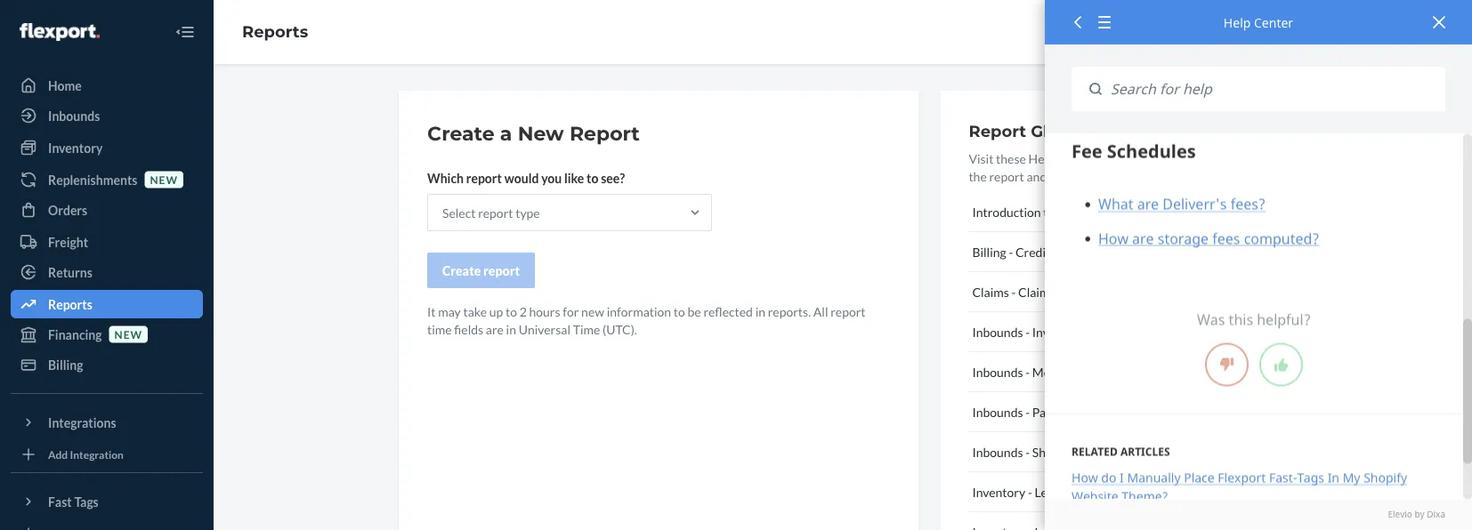 Task type: locate. For each thing, give the bounding box(es) containing it.
report down reporting
[[1059, 244, 1097, 260]]

all
[[814, 304, 829, 319]]

which report would you like to see?
[[427, 171, 625, 186]]

0 horizontal spatial help
[[1029, 151, 1055, 166]]

report
[[969, 121, 1027, 141], [570, 122, 640, 146], [1059, 244, 1097, 260]]

2 vertical spatial reconciliation
[[1109, 445, 1186, 460]]

1 horizontal spatial claims
[[1019, 285, 1056, 300]]

see?
[[601, 171, 625, 186]]

type
[[516, 205, 540, 220]]

1 vertical spatial reconciliation
[[1082, 365, 1159, 380]]

inbounds inside button
[[973, 325, 1024, 340]]

freight link
[[11, 228, 203, 256]]

billing for billing
[[48, 358, 83, 373]]

close navigation image
[[175, 21, 196, 43]]

to left reporting
[[1044, 204, 1056, 220]]

which
[[427, 171, 464, 186]]

1 horizontal spatial report
[[969, 121, 1027, 141]]

be
[[688, 304, 701, 319]]

inbounds for inbounds
[[48, 108, 100, 123]]

create report
[[443, 263, 520, 278]]

flexport
[[1219, 470, 1267, 487]]

1 vertical spatial inventory
[[1033, 325, 1086, 340]]

1 vertical spatial center
[[1057, 151, 1096, 166]]

reconciliation inside button
[[1109, 445, 1186, 460]]

report inside visit these help center articles to get a description of the report and column details.
[[990, 169, 1025, 184]]

do
[[1102, 470, 1117, 487]]

- for inventory
[[1026, 325, 1030, 340]]

report up see?
[[570, 122, 640, 146]]

1 vertical spatial in
[[506, 322, 516, 337]]

articles up manually
[[1121, 445, 1171, 459]]

create up the 'may'
[[443, 263, 481, 278]]

1 horizontal spatial reports
[[242, 22, 308, 42]]

- inside button
[[1026, 325, 1030, 340]]

inbounds - monthly reconciliation button
[[969, 353, 1259, 393]]

Search search field
[[1102, 67, 1446, 112]]

1 horizontal spatial billing
[[973, 244, 1007, 260]]

0 vertical spatial reconciliation
[[1088, 325, 1166, 340]]

1 vertical spatial articles
[[1121, 445, 1171, 459]]

1 vertical spatial help
[[1029, 151, 1055, 166]]

inbounds left packages
[[973, 405, 1024, 420]]

- for credits
[[1009, 244, 1014, 260]]

reports
[[242, 22, 308, 42], [48, 297, 92, 312]]

1 horizontal spatial in
[[756, 304, 766, 319]]

add integration
[[48, 448, 124, 461]]

in left reports.
[[756, 304, 766, 319]]

- left monthly
[[1026, 365, 1030, 380]]

inventory inside button
[[973, 485, 1026, 500]]

billing down financing
[[48, 358, 83, 373]]

these
[[997, 151, 1027, 166]]

report up up on the left bottom of page
[[484, 263, 520, 278]]

orders link
[[11, 196, 203, 224]]

1 vertical spatial a
[[1175, 151, 1181, 166]]

0 horizontal spatial report
[[570, 122, 640, 146]]

reconciliation up manually
[[1109, 445, 1186, 460]]

claims
[[973, 285, 1010, 300], [1019, 285, 1056, 300]]

0 horizontal spatial billing
[[48, 358, 83, 373]]

report for select report type
[[478, 205, 513, 220]]

0 vertical spatial tags
[[1298, 470, 1325, 487]]

elevio
[[1389, 509, 1413, 521]]

time
[[573, 322, 601, 337]]

inventory inside button
[[1033, 325, 1086, 340]]

helpful?
[[1258, 310, 1312, 329]]

reports link
[[242, 22, 308, 42], [11, 290, 203, 319]]

a left 'new' on the top left
[[500, 122, 512, 146]]

was this helpful?
[[1198, 310, 1312, 329]]

inbounds for inbounds - monthly reconciliation
[[973, 365, 1024, 380]]

1 vertical spatial tags
[[74, 495, 99, 510]]

billing inside billing "link"
[[48, 358, 83, 373]]

report up select report type
[[466, 171, 502, 186]]

1 horizontal spatial center
[[1255, 14, 1294, 31]]

report
[[990, 169, 1025, 184], [466, 171, 502, 186], [478, 205, 513, 220], [484, 263, 520, 278], [831, 304, 866, 319]]

report for billing - credits report
[[1059, 244, 1097, 260]]

reports.
[[768, 304, 811, 319]]

are
[[486, 322, 504, 337]]

help
[[1224, 14, 1251, 31], [1029, 151, 1055, 166]]

report for which report would you like to see?
[[466, 171, 502, 186]]

it may take up to 2 hours for new information to be reflected in reports. all report time fields are in universal time (utc).
[[427, 304, 866, 337]]

tags right fast
[[74, 495, 99, 510]]

1 vertical spatial billing
[[48, 358, 83, 373]]

0 horizontal spatial reports link
[[11, 290, 203, 319]]

1 horizontal spatial a
[[1175, 151, 1181, 166]]

of
[[1247, 151, 1258, 166]]

- left levels at right bottom
[[1028, 485, 1033, 500]]

report up these
[[969, 121, 1027, 141]]

report inside create report button
[[484, 263, 520, 278]]

inventory up monthly
[[1033, 325, 1086, 340]]

inventory link
[[11, 134, 203, 162]]

articles
[[1098, 151, 1138, 166], [1121, 445, 1171, 459]]

create a new report
[[427, 122, 640, 146]]

help up search search field
[[1224, 14, 1251, 31]]

- down the billing - credits report
[[1012, 285, 1016, 300]]

to
[[1141, 151, 1152, 166], [587, 171, 599, 186], [1044, 204, 1056, 220], [506, 304, 517, 319], [674, 304, 686, 319]]

inventory - levels today
[[973, 485, 1104, 500]]

0 vertical spatial articles
[[1098, 151, 1138, 166]]

0 vertical spatial inventory
[[48, 140, 103, 155]]

home
[[48, 78, 82, 93]]

new up time
[[582, 304, 605, 319]]

0 horizontal spatial tags
[[74, 495, 99, 510]]

0 horizontal spatial a
[[500, 122, 512, 146]]

report inside button
[[1059, 244, 1097, 260]]

2 vertical spatial new
[[114, 328, 143, 341]]

new up billing "link"
[[114, 328, 143, 341]]

billing
[[973, 244, 1007, 260], [48, 358, 83, 373]]

home link
[[11, 71, 203, 100]]

2
[[520, 304, 527, 319]]

replenishments
[[48, 172, 138, 187]]

center up column
[[1057, 151, 1096, 166]]

report down these
[[990, 169, 1025, 184]]

0 vertical spatial reports link
[[242, 22, 308, 42]]

reconciliation for inbounds - monthly reconciliation
[[1082, 365, 1159, 380]]

inventory for inventory
[[48, 140, 103, 155]]

1 vertical spatial create
[[443, 263, 481, 278]]

- left credits
[[1009, 244, 1014, 260]]

inventory up replenishments
[[48, 140, 103, 155]]

billing inside billing - credits report button
[[973, 244, 1007, 260]]

in right are
[[506, 322, 516, 337]]

0 vertical spatial new
[[150, 173, 178, 186]]

inventory left levels at right bottom
[[973, 485, 1026, 500]]

0 vertical spatial in
[[756, 304, 766, 319]]

claims - claims submitted
[[973, 285, 1115, 300]]

1 horizontal spatial new
[[150, 173, 178, 186]]

0 vertical spatial create
[[427, 122, 495, 146]]

help up and
[[1029, 151, 1055, 166]]

create inside button
[[443, 263, 481, 278]]

0 vertical spatial billing
[[973, 244, 1007, 260]]

0 horizontal spatial center
[[1057, 151, 1096, 166]]

create
[[427, 122, 495, 146], [443, 263, 481, 278]]

1 horizontal spatial help
[[1224, 14, 1251, 31]]

new
[[150, 173, 178, 186], [582, 304, 605, 319], [114, 328, 143, 341]]

new
[[518, 122, 564, 146]]

inventory for inventory - levels today
[[973, 485, 1026, 500]]

1 vertical spatial reports
[[48, 297, 92, 312]]

- left shipping
[[1026, 445, 1030, 460]]

report right all at the right bottom of the page
[[831, 304, 866, 319]]

- left packages
[[1026, 405, 1030, 420]]

center up search search field
[[1255, 14, 1294, 31]]

reconciliation down inbounds - inventory reconciliation button
[[1082, 365, 1159, 380]]

-
[[1009, 244, 1014, 260], [1012, 285, 1016, 300], [1026, 325, 1030, 340], [1026, 365, 1030, 380], [1026, 405, 1030, 420], [1026, 445, 1030, 460], [1028, 485, 1033, 500]]

fast tags
[[48, 495, 99, 510]]

shopify
[[1364, 470, 1408, 487]]

claims down credits
[[1019, 285, 1056, 300]]

tags left in at the right bottom of the page
[[1298, 470, 1325, 487]]

articles up details.
[[1098, 151, 1138, 166]]

1 horizontal spatial reports link
[[242, 22, 308, 42]]

- inside button
[[1026, 365, 1030, 380]]

billing for billing - credits report
[[973, 244, 1007, 260]]

reconciliation inside button
[[1082, 365, 1159, 380]]

introduction to reporting button
[[969, 192, 1259, 232]]

orders
[[48, 203, 87, 218]]

information
[[607, 304, 672, 319]]

0 vertical spatial a
[[500, 122, 512, 146]]

reconciliation down claims - claims submitted button
[[1088, 325, 1166, 340]]

a
[[500, 122, 512, 146], [1175, 151, 1181, 166]]

billing down introduction
[[973, 244, 1007, 260]]

2 horizontal spatial report
[[1059, 244, 1097, 260]]

glossary
[[1031, 121, 1103, 141]]

2 horizontal spatial inventory
[[1033, 325, 1086, 340]]

0 horizontal spatial inventory
[[48, 140, 103, 155]]

to left get
[[1141, 151, 1152, 166]]

it
[[427, 304, 436, 319]]

- down claims - claims submitted
[[1026, 325, 1030, 340]]

inbounds down inbounds - packages
[[973, 445, 1024, 460]]

create up 'which'
[[427, 122, 495, 146]]

a inside visit these help center articles to get a description of the report and column details.
[[1175, 151, 1181, 166]]

integrations
[[48, 415, 116, 431]]

a right get
[[1175, 151, 1181, 166]]

add integration link
[[11, 444, 203, 466]]

introduction
[[973, 204, 1042, 220]]

inbounds down claims - claims submitted
[[973, 325, 1024, 340]]

tags
[[1298, 470, 1325, 487], [74, 495, 99, 510]]

inbounds
[[48, 108, 100, 123], [973, 325, 1024, 340], [973, 365, 1024, 380], [973, 405, 1024, 420], [973, 445, 1024, 460]]

reconciliation for inbounds - inventory reconciliation
[[1088, 325, 1166, 340]]

report left type
[[478, 205, 513, 220]]

0 horizontal spatial claims
[[973, 285, 1010, 300]]

inbounds up inbounds - packages
[[973, 365, 1024, 380]]

select report type
[[443, 205, 540, 220]]

inbounds - packages button
[[969, 393, 1259, 433]]

new for financing
[[114, 328, 143, 341]]

credits
[[1016, 244, 1056, 260]]

1 vertical spatial new
[[582, 304, 605, 319]]

claims down the billing - credits report
[[973, 285, 1010, 300]]

i
[[1120, 470, 1125, 487]]

2 vertical spatial inventory
[[973, 485, 1026, 500]]

billing - credits report
[[973, 244, 1097, 260]]

2 horizontal spatial new
[[582, 304, 605, 319]]

would
[[505, 171, 539, 186]]

inbounds down the home
[[48, 108, 100, 123]]

1 horizontal spatial inventory
[[973, 485, 1026, 500]]

1 horizontal spatial tags
[[1298, 470, 1325, 487]]

today
[[1071, 485, 1104, 500]]

reconciliation inside button
[[1088, 325, 1166, 340]]

inbounds inside button
[[973, 365, 1024, 380]]

new up the orders link
[[150, 173, 178, 186]]

0 horizontal spatial new
[[114, 328, 143, 341]]



Task type: vqa. For each thing, say whether or not it's contained in the screenshot.
to in the button
yes



Task type: describe. For each thing, give the bounding box(es) containing it.
select
[[443, 205, 476, 220]]

reporting
[[1058, 204, 1113, 220]]

claims - claims submitted button
[[969, 272, 1259, 313]]

visit these help center articles to get a description of the report and column details.
[[969, 151, 1258, 184]]

plan
[[1082, 445, 1106, 460]]

hours
[[529, 304, 561, 319]]

new inside it may take up to 2 hours for new information to be reflected in reports. all report time fields are in universal time (utc).
[[582, 304, 605, 319]]

articles inside visit these help center articles to get a description of the report and column details.
[[1098, 151, 1138, 166]]

to right like
[[587, 171, 599, 186]]

how do i manually place flexport fast-tags in my shopify website theme?
[[1072, 470, 1408, 506]]

inbounds - packages
[[973, 405, 1083, 420]]

1 vertical spatial reports link
[[11, 290, 203, 319]]

0 horizontal spatial reports
[[48, 297, 92, 312]]

report for create a new report
[[570, 122, 640, 146]]

fast tags button
[[11, 488, 203, 516]]

0 vertical spatial help
[[1224, 14, 1251, 31]]

integrations button
[[11, 409, 203, 437]]

get
[[1155, 151, 1172, 166]]

inbounds - shipping plan reconciliation button
[[969, 433, 1259, 473]]

integration
[[70, 448, 124, 461]]

was
[[1198, 310, 1226, 329]]

up
[[490, 304, 503, 319]]

add
[[48, 448, 68, 461]]

financing
[[48, 327, 102, 342]]

related articles
[[1072, 445, 1171, 459]]

new for replenishments
[[150, 173, 178, 186]]

- for packages
[[1026, 405, 1030, 420]]

help inside visit these help center articles to get a description of the report and column details.
[[1029, 151, 1055, 166]]

tags inside how do i manually place flexport fast-tags in my shopify website theme?
[[1298, 470, 1325, 487]]

and
[[1027, 169, 1047, 184]]

related
[[1072, 445, 1118, 459]]

returns link
[[11, 258, 203, 287]]

like
[[565, 171, 584, 186]]

to inside button
[[1044, 204, 1056, 220]]

how
[[1072, 470, 1099, 487]]

submitted
[[1058, 285, 1115, 300]]

time
[[427, 322, 452, 337]]

- for claims
[[1012, 285, 1016, 300]]

create report button
[[427, 253, 535, 289]]

manually
[[1128, 470, 1181, 487]]

dixa
[[1428, 509, 1446, 521]]

inbounds - inventory reconciliation
[[973, 325, 1166, 340]]

center inside visit these help center articles to get a description of the report and column details.
[[1057, 151, 1096, 166]]

- for shipping
[[1026, 445, 1030, 460]]

levels
[[1035, 485, 1069, 500]]

the
[[969, 169, 987, 184]]

report for create report
[[484, 263, 520, 278]]

report glossary
[[969, 121, 1103, 141]]

create for create a new report
[[427, 122, 495, 146]]

to left "be"
[[674, 304, 686, 319]]

inventory - levels today button
[[969, 473, 1259, 513]]

website
[[1072, 489, 1119, 506]]

create for create report
[[443, 263, 481, 278]]

take
[[463, 304, 487, 319]]

in
[[1328, 470, 1340, 487]]

description
[[1183, 151, 1245, 166]]

inbounds - inventory reconciliation button
[[969, 313, 1259, 353]]

reflected
[[704, 304, 753, 319]]

introduction to reporting
[[973, 204, 1113, 220]]

fast-
[[1270, 470, 1298, 487]]

report inside it may take up to 2 hours for new information to be reflected in reports. all report time fields are in universal time (utc).
[[831, 304, 866, 319]]

0 horizontal spatial in
[[506, 322, 516, 337]]

you
[[542, 171, 562, 186]]

inbounds for inbounds - inventory reconciliation
[[973, 325, 1024, 340]]

packages
[[1033, 405, 1083, 420]]

theme?
[[1122, 489, 1169, 506]]

to left 2 at the bottom of the page
[[506, 304, 517, 319]]

shipping
[[1033, 445, 1080, 460]]

elevio by dixa
[[1389, 509, 1446, 521]]

column
[[1050, 169, 1090, 184]]

help center
[[1224, 14, 1294, 31]]

to inside visit these help center articles to get a description of the report and column details.
[[1141, 151, 1152, 166]]

freight
[[48, 235, 88, 250]]

details.
[[1092, 169, 1131, 184]]

fields
[[454, 322, 484, 337]]

fast
[[48, 495, 72, 510]]

billing link
[[11, 351, 203, 379]]

my
[[1343, 470, 1361, 487]]

inbounds for inbounds - shipping plan reconciliation
[[973, 445, 1024, 460]]

0 vertical spatial center
[[1255, 14, 1294, 31]]

- for levels
[[1028, 485, 1033, 500]]

inbounds link
[[11, 102, 203, 130]]

visit
[[969, 151, 994, 166]]

place
[[1185, 470, 1215, 487]]

(utc).
[[603, 322, 637, 337]]

inbounds - shipping plan reconciliation
[[973, 445, 1186, 460]]

flexport logo image
[[20, 23, 100, 41]]

may
[[438, 304, 461, 319]]

inbounds for inbounds - packages
[[973, 405, 1024, 420]]

1 claims from the left
[[973, 285, 1010, 300]]

for
[[563, 304, 579, 319]]

returns
[[48, 265, 92, 280]]

0 vertical spatial reports
[[242, 22, 308, 42]]

tags inside dropdown button
[[74, 495, 99, 510]]

elevio by dixa link
[[1072, 509, 1446, 522]]

billing - credits report button
[[969, 232, 1259, 272]]

by
[[1415, 509, 1425, 521]]

2 claims from the left
[[1019, 285, 1056, 300]]

- for monthly
[[1026, 365, 1030, 380]]

monthly
[[1033, 365, 1079, 380]]

this
[[1229, 310, 1254, 329]]



